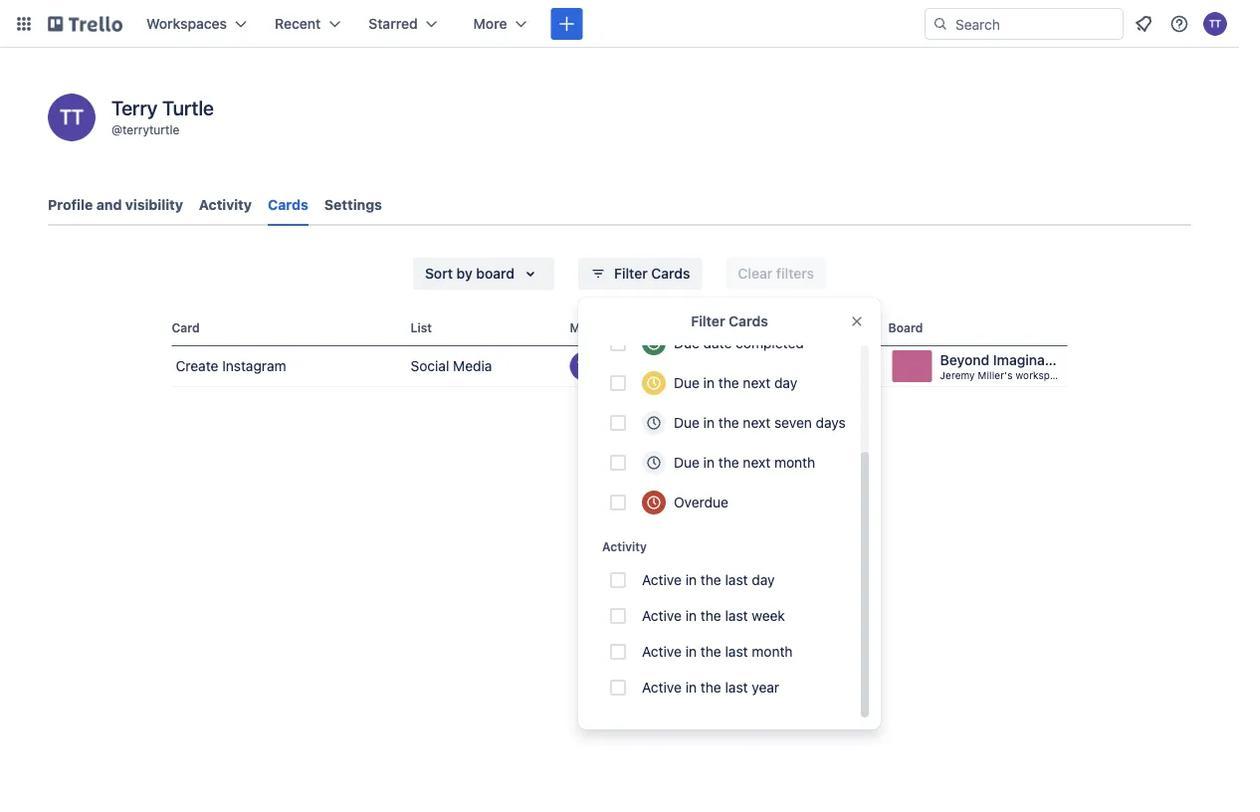 Task type: locate. For each thing, give the bounding box(es) containing it.
due up due date completed
[[739, 321, 763, 335]]

month down the week
[[752, 644, 793, 660]]

0 horizontal spatial terry turtle (terryturtle) image
[[48, 94, 96, 141]]

last left the week
[[725, 608, 748, 624]]

1 vertical spatial month
[[752, 644, 793, 660]]

date for due date
[[766, 321, 792, 335]]

next down due in the next seven days
[[743, 455, 771, 471]]

terry
[[112, 96, 158, 119]]

active in the last year
[[642, 680, 780, 696]]

last left year
[[725, 680, 748, 696]]

terry turtle (terryturtle) image right open information menu icon in the top right of the page
[[1204, 12, 1228, 36]]

0 vertical spatial month
[[775, 455, 816, 471]]

jeremy
[[940, 369, 975, 381]]

due
[[739, 321, 763, 335], [674, 335, 700, 351], [674, 375, 700, 391], [674, 415, 700, 431], [674, 455, 700, 471]]

clear
[[738, 265, 773, 282]]

settings
[[324, 197, 382, 213]]

filter cards up members
[[614, 265, 690, 282]]

in for due in the next month
[[704, 455, 715, 471]]

settings link
[[324, 187, 382, 223]]

cards up due date completed
[[729, 313, 768, 330]]

month down seven
[[775, 455, 816, 471]]

beyond
[[940, 352, 990, 368]]

activity up active in the last day
[[602, 540, 647, 554]]

day up seven
[[775, 375, 798, 391]]

due in the next month
[[674, 455, 816, 471]]

next
[[743, 375, 771, 391], [743, 415, 771, 431], [743, 455, 771, 471]]

1 horizontal spatial filter
[[691, 313, 725, 330]]

due for due in the next day
[[674, 375, 700, 391]]

the for active in the last year
[[701, 680, 722, 696]]

due down due date completed
[[674, 375, 700, 391]]

seven
[[775, 415, 812, 431]]

members
[[570, 321, 625, 335]]

filter up due date completed
[[691, 313, 725, 330]]

terry turtle (terryturtle) image
[[1204, 12, 1228, 36], [48, 94, 96, 141], [570, 351, 600, 381]]

cards
[[268, 197, 309, 213], [652, 265, 690, 282], [729, 313, 768, 330]]

in down active in the last month
[[686, 680, 697, 696]]

the
[[719, 375, 739, 391], [719, 415, 739, 431], [719, 455, 739, 471], [701, 572, 722, 588], [701, 608, 722, 624], [701, 644, 722, 660], [701, 680, 722, 696]]

the up active in the last week at right bottom
[[701, 572, 722, 588]]

recent button
[[263, 8, 353, 40]]

last
[[725, 572, 748, 588], [725, 608, 748, 624], [725, 644, 748, 660], [725, 680, 748, 696]]

0 horizontal spatial filter cards
[[614, 265, 690, 282]]

last for week
[[725, 608, 748, 624]]

1 vertical spatial filter cards
[[691, 313, 768, 330]]

the for active in the last week
[[701, 608, 722, 624]]

in up overdue
[[704, 455, 715, 471]]

Search field
[[949, 9, 1123, 39]]

sort by board button
[[413, 258, 555, 290]]

month
[[775, 455, 816, 471], [752, 644, 793, 660]]

active for active in the last month
[[642, 644, 682, 660]]

2 next from the top
[[743, 415, 771, 431]]

activity
[[199, 197, 252, 213], [602, 540, 647, 554]]

1 last from the top
[[725, 572, 748, 588]]

last for day
[[725, 572, 748, 588]]

in up active in the last week at right bottom
[[686, 572, 697, 588]]

the down active in the last month
[[701, 680, 722, 696]]

social
[[411, 358, 449, 374]]

1 next from the top
[[743, 375, 771, 391]]

last for month
[[725, 644, 748, 660]]

in for due in the next seven days
[[704, 415, 715, 431]]

active down active in the last month
[[642, 680, 682, 696]]

the up overdue
[[719, 455, 739, 471]]

2 vertical spatial cards
[[729, 313, 768, 330]]

0 horizontal spatial filter
[[614, 265, 648, 282]]

next for seven
[[743, 415, 771, 431]]

terry turtle (terryturtle) image left @
[[48, 94, 96, 141]]

due up due in the next day
[[674, 335, 700, 351]]

3 active from the top
[[642, 644, 682, 660]]

active in the last day
[[642, 572, 775, 588]]

the down due date completed
[[719, 375, 739, 391]]

last down active in the last week at right bottom
[[725, 644, 748, 660]]

0 horizontal spatial activity
[[199, 197, 252, 213]]

next up due in the next seven days
[[743, 375, 771, 391]]

due date
[[739, 321, 792, 335]]

in for active in the last day
[[686, 572, 697, 588]]

next for day
[[743, 375, 771, 391]]

due in the next seven days
[[674, 415, 846, 431]]

cards left clear
[[652, 265, 690, 282]]

4 active from the top
[[642, 680, 682, 696]]

0 vertical spatial terry turtle (terryturtle) image
[[1204, 12, 1228, 36]]

cards right activity link
[[268, 197, 309, 213]]

more button
[[462, 8, 539, 40]]

turtle
[[162, 96, 214, 119]]

2 vertical spatial terry turtle (terryturtle) image
[[570, 351, 600, 381]]

primary element
[[0, 0, 1240, 48]]

in down due date completed
[[704, 375, 715, 391]]

1 vertical spatial day
[[752, 572, 775, 588]]

in down due in the next day
[[704, 415, 715, 431]]

date up completed
[[766, 321, 792, 335]]

by
[[457, 265, 473, 282]]

cards inside button
[[652, 265, 690, 282]]

the down active in the last day
[[701, 608, 722, 624]]

the for due in the next seven days
[[719, 415, 739, 431]]

sort
[[425, 265, 453, 282]]

day up the week
[[752, 572, 775, 588]]

in down active in the last day
[[686, 608, 697, 624]]

card
[[172, 321, 200, 335]]

1 vertical spatial next
[[743, 415, 771, 431]]

search image
[[933, 16, 949, 32]]

due down due in the next day
[[674, 415, 700, 431]]

1 horizontal spatial date
[[766, 321, 792, 335]]

day
[[775, 375, 798, 391], [752, 572, 775, 588]]

active down active in the last day
[[642, 608, 682, 624]]

the up active in the last year
[[701, 644, 722, 660]]

beyond imagination jeremy miller's workspace
[[940, 352, 1071, 381]]

due up overdue
[[674, 455, 700, 471]]

2 vertical spatial next
[[743, 455, 771, 471]]

1 horizontal spatial cards
[[652, 265, 690, 282]]

active for active in the last week
[[642, 608, 682, 624]]

1 active from the top
[[642, 572, 682, 588]]

in for active in the last month
[[686, 644, 697, 660]]

and
[[96, 197, 122, 213]]

active
[[642, 572, 682, 588], [642, 608, 682, 624], [642, 644, 682, 660], [642, 680, 682, 696]]

date up due in the next day
[[704, 335, 732, 351]]

week
[[752, 608, 786, 624]]

2 last from the top
[[725, 608, 748, 624]]

0 vertical spatial filter cards
[[614, 265, 690, 282]]

terryturtle
[[122, 122, 180, 136]]

active in the last month
[[642, 644, 793, 660]]

1 vertical spatial terry turtle (terryturtle) image
[[48, 94, 96, 141]]

terry turtle (terryturtle) image down members
[[570, 351, 600, 381]]

active for active in the last day
[[642, 572, 682, 588]]

active up active in the last week at right bottom
[[642, 572, 682, 588]]

1 vertical spatial activity
[[602, 540, 647, 554]]

filter cards inside button
[[614, 265, 690, 282]]

last up active in the last week at right bottom
[[725, 572, 748, 588]]

profile and visibility
[[48, 197, 183, 213]]

in up active in the last year
[[686, 644, 697, 660]]

board
[[476, 265, 515, 282]]

in
[[704, 375, 715, 391], [704, 415, 715, 431], [704, 455, 715, 471], [686, 572, 697, 588], [686, 608, 697, 624], [686, 644, 697, 660], [686, 680, 697, 696]]

2 active from the top
[[642, 608, 682, 624]]

workspace
[[1016, 369, 1068, 381]]

due for due in the next month
[[674, 455, 700, 471]]

0 horizontal spatial date
[[704, 335, 732, 351]]

1 horizontal spatial filter cards
[[691, 313, 768, 330]]

filter up members
[[614, 265, 648, 282]]

due for due date
[[739, 321, 763, 335]]

filter
[[614, 265, 648, 282], [691, 313, 725, 330]]

3 next from the top
[[743, 455, 771, 471]]

filter inside filter cards button
[[614, 265, 648, 282]]

close popover image
[[849, 314, 865, 330]]

active up active in the last year
[[642, 644, 682, 660]]

0 horizontal spatial cards
[[268, 197, 309, 213]]

@
[[112, 122, 122, 136]]

2 horizontal spatial terry turtle (terryturtle) image
[[1204, 12, 1228, 36]]

starred
[[369, 15, 418, 32]]

terry turtle @ terryturtle
[[112, 96, 214, 136]]

filter cards
[[614, 265, 690, 282], [691, 313, 768, 330]]

next left seven
[[743, 415, 771, 431]]

4 last from the top
[[725, 680, 748, 696]]

date
[[766, 321, 792, 335], [704, 335, 732, 351]]

0 vertical spatial day
[[775, 375, 798, 391]]

activity left cards 'link'
[[199, 197, 252, 213]]

3 last from the top
[[725, 644, 748, 660]]

the down due in the next day
[[719, 415, 739, 431]]

more
[[474, 15, 507, 32]]

create instagram
[[176, 358, 286, 374]]

0 vertical spatial next
[[743, 375, 771, 391]]

1 vertical spatial cards
[[652, 265, 690, 282]]

completed
[[736, 335, 804, 351]]

0 vertical spatial filter
[[614, 265, 648, 282]]

filter cards up due date completed
[[691, 313, 768, 330]]

date for due date completed
[[704, 335, 732, 351]]

year
[[752, 680, 780, 696]]



Task type: vqa. For each thing, say whether or not it's contained in the screenshot.
in corresponding to Active in the last day
yes



Task type: describe. For each thing, give the bounding box(es) containing it.
the for active in the last month
[[701, 644, 722, 660]]

list
[[411, 321, 432, 335]]

create
[[176, 358, 219, 374]]

instagram
[[222, 358, 286, 374]]

recent
[[275, 15, 321, 32]]

back to home image
[[48, 8, 122, 40]]

imagination
[[994, 352, 1071, 368]]

sort by board
[[425, 265, 515, 282]]

1 horizontal spatial terry turtle (terryturtle) image
[[570, 351, 600, 381]]

clear filters
[[738, 265, 815, 282]]

in for due in the next day
[[704, 375, 715, 391]]

0 vertical spatial activity
[[199, 197, 252, 213]]

activity link
[[199, 187, 252, 223]]

in for active in the last week
[[686, 608, 697, 624]]

cards link
[[268, 187, 309, 226]]

days
[[816, 415, 846, 431]]

overdue
[[674, 494, 729, 511]]

profile
[[48, 197, 93, 213]]

1 horizontal spatial activity
[[602, 540, 647, 554]]

starred button
[[357, 8, 450, 40]]

active for active in the last year
[[642, 680, 682, 696]]

in for active in the last year
[[686, 680, 697, 696]]

0 notifications image
[[1132, 12, 1156, 36]]

due for due in the next seven days
[[674, 415, 700, 431]]

board
[[889, 321, 923, 335]]

last for year
[[725, 680, 748, 696]]

open information menu image
[[1170, 14, 1190, 34]]

create instagram link
[[172, 347, 403, 386]]

active in the last week
[[642, 608, 786, 624]]

filters
[[777, 265, 815, 282]]

visibility
[[125, 197, 183, 213]]

workspaces button
[[134, 8, 259, 40]]

the for active in the last day
[[701, 572, 722, 588]]

social media
[[411, 358, 492, 374]]

workspaces
[[146, 15, 227, 32]]

month for active in the last month
[[752, 644, 793, 660]]

miller's
[[978, 369, 1013, 381]]

2 horizontal spatial cards
[[729, 313, 768, 330]]

create board or workspace image
[[557, 14, 577, 34]]

due in the next day
[[674, 375, 798, 391]]

clear filters button
[[726, 258, 826, 290]]

the for due in the next month
[[719, 455, 739, 471]]

profile and visibility link
[[48, 187, 183, 223]]

day for due in the next day
[[775, 375, 798, 391]]

the for due in the next day
[[719, 375, 739, 391]]

0 vertical spatial cards
[[268, 197, 309, 213]]

1 vertical spatial filter
[[691, 313, 725, 330]]

due date completed
[[674, 335, 804, 351]]

due for due date completed
[[674, 335, 700, 351]]

day for active in the last day
[[752, 572, 775, 588]]

filter cards button
[[579, 258, 702, 290]]

media
[[453, 358, 492, 374]]

next for month
[[743, 455, 771, 471]]

month for due in the next month
[[775, 455, 816, 471]]



